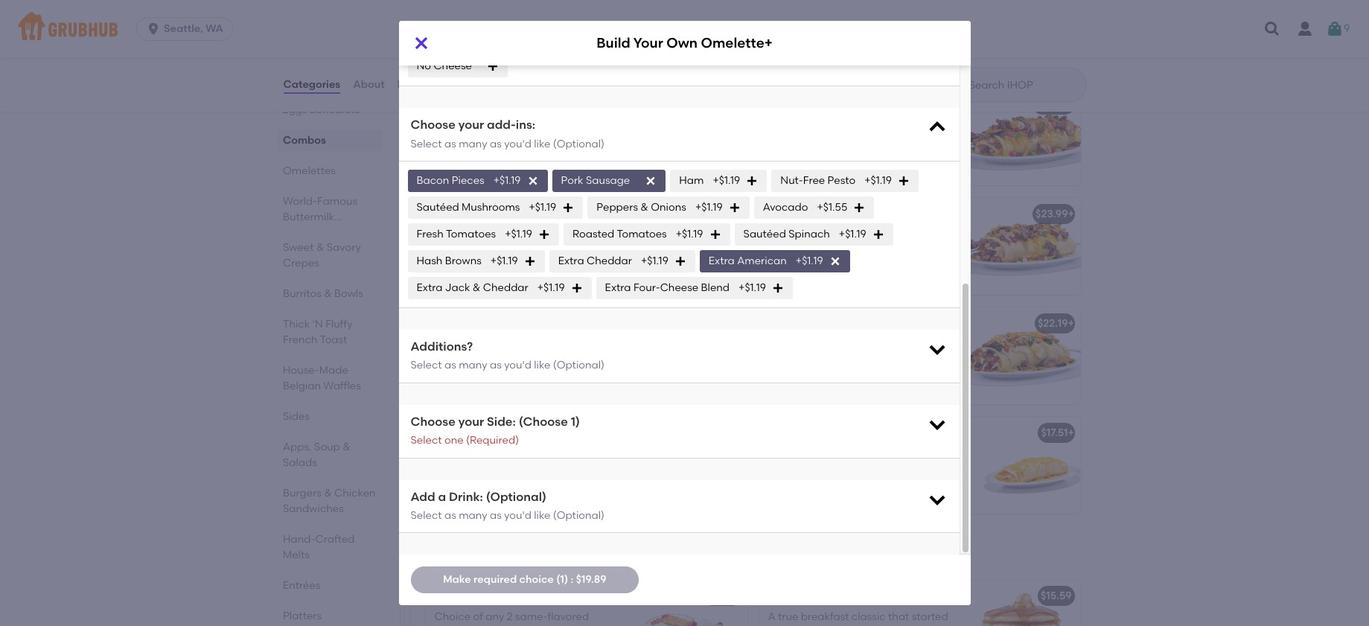 Task type: describe. For each thing, give the bounding box(es) containing it.
choose for choose your add-ins:
[[411, 118, 456, 132]]

1 horizontal spatial free
[[509, 478, 529, 490]]

& inside apps, soup & salads
[[342, 441, 350, 453]]

spicy
[[434, 98, 462, 111]]

fluffy
[[325, 318, 352, 331]]

a
[[438, 490, 446, 504]]

imagination.
[[876, 463, 940, 475]]

steak
[[787, 98, 817, 111]]

like for choose your add-ins:
[[534, 137, 551, 150]]

hash
[[417, 254, 443, 267]]

melts
[[283, 549, 309, 561]]

omelette right steak
[[819, 98, 867, 111]]

with inside choice of any 2 same-flavored pancakes, served with 2 eggs* you
[[525, 626, 546, 626]]

add
[[855, 493, 875, 505]]

blend for extra four-cheese blend
[[701, 281, 730, 294]]

bacon temptation omelette image
[[635, 307, 747, 404]]

1 vertical spatial jack
[[445, 281, 470, 294]]

stack)
[[951, 589, 984, 602]]

about button
[[352, 58, 385, 112]]

9 button
[[1326, 16, 1350, 42]]

select inside add a drink: (optional) select as many as you'd like (optional)
[[411, 509, 442, 522]]

required inside the only tools required are silverware... and your imagination. start by choosing your favorite cheese and then add your favorite ingredients.
[[839, 447, 882, 460]]

temptation
[[470, 317, 529, 330]]

+$1.19 for sautéed mushrooms
[[529, 201, 556, 214]]

roasted
[[573, 228, 615, 240]]

buttermilk for world-famous buttermilk pancakes
[[541, 545, 623, 563]]

seasonal
[[495, 493, 541, 505]]

select inside choose your add-ins: select as many as you'd like (optional)
[[411, 137, 442, 150]]

big steak omelette image
[[969, 88, 1081, 185]]

chicken inside burgers & chicken sandwiches
[[334, 487, 375, 500]]

1 vertical spatial spinach
[[768, 317, 810, 330]]

crafted
[[315, 533, 354, 546]]

9
[[1344, 22, 1350, 35]]

your
[[633, 35, 663, 52]]

0 vertical spatial spinach
[[789, 228, 830, 240]]

tools
[[813, 447, 837, 460]]

0 horizontal spatial 2
[[507, 610, 513, 623]]

any
[[486, 610, 504, 623]]

same-
[[515, 610, 548, 623]]

hand-
[[283, 533, 315, 546]]

extra four-cheese blend
[[605, 281, 730, 294]]

1 horizontal spatial and
[[829, 463, 849, 475]]

bacon pieces
[[417, 174, 484, 187]]

seattle,
[[164, 22, 203, 35]]

thick 'n fluffy french toast
[[283, 318, 352, 346]]

buttermilk for world-famous buttermilk pancakes sweet & savory crepes
[[283, 211, 334, 223]]

like for add a drink: (optional)
[[534, 509, 551, 522]]

like inside additions? select as many as you'd like (optional)
[[534, 359, 551, 372]]

peppers
[[597, 201, 638, 214]]

omelette down nut-free pesto
[[819, 207, 867, 220]]

fluffy,
[[867, 626, 894, 626]]

2 horizontal spatial buttermilk
[[812, 589, 865, 602]]

classic
[[852, 610, 886, 623]]

search icon image
[[945, 76, 963, 94]]

+ for big steak omelette
[[1068, 98, 1074, 111]]

+$1.19 for extra american
[[796, 254, 823, 267]]

+$1.19 for extra jack & cheddar
[[537, 281, 565, 294]]

pancakes for world-famous buttermilk pancakes sweet & savory crepes
[[283, 226, 332, 239]]

spicy poblano omelette
[[434, 98, 558, 111]]

'n
[[312, 318, 323, 331]]

1 horizontal spatial omelettes
[[423, 53, 503, 72]]

ins:
[[516, 118, 535, 132]]

+$1.19 for hash browns
[[491, 254, 518, 267]]

extra jack & cheddar
[[417, 281, 528, 294]]

$23.99 + for colorado omelette
[[1036, 207, 1074, 220]]

select inside 'choose your side:  (choose 1) select one (required)'
[[411, 434, 442, 447]]

famous for world-famous buttermilk pancakes
[[476, 545, 537, 563]]

pancakes,
[[434, 626, 487, 626]]

fresh tomatoes
[[417, 228, 496, 240]]

2 horizontal spatial with
[[590, 447, 611, 460]]

& inside world-famous buttermilk pancakes sweet & savory crepes
[[316, 241, 324, 254]]

$22.19 + for bacon temptation omelette
[[704, 317, 741, 330]]

pancakes for world-famous buttermilk pancakes
[[627, 545, 704, 563]]

ingredients.
[[768, 508, 827, 521]]

white
[[512, 447, 539, 460]]

cage-
[[434, 447, 467, 460]]

fresh
[[543, 493, 568, 505]]

1 vertical spatial 2
[[549, 626, 555, 626]]

chicken fajita omelette image
[[635, 198, 747, 295]]

sautéed for sautéed mushrooms
[[417, 201, 459, 214]]

$22.19 for bacon temptation omelette
[[704, 317, 735, 330]]

that
[[888, 610, 909, 623]]

& left onions
[[641, 201, 648, 214]]

sautéed mushrooms
[[417, 201, 520, 214]]

combo
[[560, 589, 598, 602]]

spinach & mushroom omelette
[[768, 317, 927, 330]]

world-famous pancake combo
[[434, 589, 598, 602]]

french
[[283, 334, 317, 346]]

+ for bacon temptation omelette
[[735, 317, 741, 330]]

0 vertical spatial pesto
[[828, 174, 856, 187]]

tomatoes,
[[434, 478, 486, 490]]

cage-free egg white omelette with sautéed mushrooms, roasted cherry tomatoes, nut-free pesto & avocado. served with seasonal fresh fruit.
[[434, 447, 620, 505]]

many for add-
[[459, 137, 487, 150]]

& inside cage-free egg white omelette with sautéed mushrooms, roasted cherry tomatoes, nut-free pesto & avocado. served with seasonal fresh fruit.
[[562, 478, 570, 490]]

tomatoes for roasted tomatoes
[[617, 228, 667, 240]]

make
[[443, 573, 471, 586]]

$23.99 for big steak omelette
[[1036, 98, 1068, 111]]

omelette+
[[701, 35, 773, 52]]

1 vertical spatial and
[[807, 493, 827, 505]]

a
[[768, 610, 776, 623]]

avocado toast image
[[635, 0, 747, 23]]

your inside choose your add-ins: select as many as you'd like (optional)
[[458, 118, 484, 132]]

omelette up the omelette
[[558, 426, 606, 439]]

+ for chicken fajita omelette
[[735, 207, 741, 220]]

pesto veggie egg white omelette image
[[635, 417, 747, 513]]

(full
[[927, 589, 948, 602]]

get
[[794, 626, 813, 626]]

the
[[768, 447, 787, 460]]

pesto veggie egg white omelette
[[434, 426, 606, 439]]

silverware...
[[768, 463, 826, 475]]

+$1.19 for fresh tomatoes
[[505, 228, 532, 240]]

sausage
[[586, 174, 630, 187]]

side:
[[487, 415, 516, 429]]

2 vertical spatial cheese
[[660, 281, 699, 294]]

(1)
[[556, 573, 568, 586]]

toast
[[320, 334, 347, 346]]

& right build
[[637, 33, 645, 45]]

as down served
[[444, 509, 456, 522]]

1 vertical spatial favorite
[[902, 493, 941, 505]]

+ for spicy poblano omelette
[[735, 98, 741, 111]]

seattle, wa button
[[136, 17, 239, 41]]

omelette right the mushroom
[[879, 317, 927, 330]]

1 vertical spatial omelettes
[[283, 165, 335, 177]]

+$1.19 for nut-free pesto
[[865, 174, 892, 187]]

pancake
[[512, 589, 557, 602]]

0 vertical spatial free
[[467, 447, 487, 460]]

(choose
[[519, 415, 568, 429]]

egg
[[503, 426, 523, 439]]

as down the add-
[[490, 137, 502, 150]]

blend for jack & cheddar blend
[[696, 33, 724, 45]]

five
[[815, 626, 833, 626]]

:
[[571, 573, 574, 586]]

tomatoes for fresh tomatoes
[[446, 228, 496, 240]]

$23.39 for colorado
[[702, 207, 735, 220]]

pesto
[[531, 478, 560, 490]]

one
[[444, 434, 464, 447]]

you'd inside additions? select as many as you'd like (optional)
[[504, 359, 532, 372]]

veggie
[[465, 426, 501, 439]]

omelette right fajita
[[511, 207, 559, 220]]

cheese for four-
[[800, 33, 838, 45]]

1 vertical spatial pesto
[[434, 426, 463, 439]]

burgers & chicken sandwiches
[[283, 487, 375, 515]]

thick
[[283, 318, 310, 331]]

drink:
[[449, 490, 483, 504]]

it
[[768, 626, 775, 626]]

cherry
[[584, 463, 616, 475]]

extra for extra jack & cheddar
[[417, 281, 443, 294]]

omelette up 'ins:'
[[510, 98, 558, 111]]

mushroom
[[823, 317, 877, 330]]

poblano
[[465, 98, 508, 111]]

build your own omelette+ image
[[969, 417, 1081, 513]]

roasted
[[543, 463, 582, 475]]

additions? select as many as you'd like (optional)
[[411, 339, 605, 372]]

only
[[789, 447, 810, 460]]



Task type: locate. For each thing, give the bounding box(es) containing it.
buttermilk up $19.89
[[541, 545, 623, 563]]

0 vertical spatial $23.99
[[1036, 98, 1068, 111]]

+$1.19 right ham in the top of the page
[[713, 174, 740, 187]]

0 horizontal spatial $22.19 +
[[704, 317, 741, 330]]

1 $23.99 + from the top
[[1036, 98, 1074, 111]]

3 many from the top
[[459, 509, 487, 522]]

& down the roasted
[[562, 478, 570, 490]]

many
[[459, 137, 487, 150], [459, 359, 487, 372], [459, 509, 487, 522]]

jack & cheddar blend
[[610, 33, 724, 45]]

bacon for bacon pieces
[[417, 174, 449, 187]]

2 $23.39 + from the top
[[702, 207, 741, 220]]

2 $23.99 from the top
[[1036, 207, 1068, 220]]

pork sausage
[[561, 174, 630, 187]]

waffles
[[323, 380, 361, 392]]

chicken up sandwiches
[[334, 487, 375, 500]]

of inside choice of any 2 same-flavored pancakes, served with 2 eggs* you
[[473, 610, 483, 623]]

pancakes inside world-famous buttermilk pancakes sweet & savory crepes
[[283, 226, 332, 239]]

1 vertical spatial $23.39 +
[[702, 207, 741, 220]]

original
[[768, 589, 809, 602]]

2 vertical spatial buttermilk
[[812, 589, 865, 602]]

with up cherry
[[590, 447, 611, 460]]

&
[[637, 33, 645, 45], [641, 201, 648, 214], [316, 241, 324, 254], [473, 281, 481, 294], [324, 287, 331, 300], [812, 317, 820, 330], [342, 441, 350, 453], [562, 478, 570, 490], [324, 487, 331, 500]]

+$1.19 down ham in the top of the page
[[695, 201, 723, 214]]

$22.19 + for spinach & mushroom omelette
[[1038, 317, 1074, 330]]

pancakes up that
[[867, 589, 917, 602]]

free
[[803, 174, 825, 187]]

1 vertical spatial $23.39
[[702, 207, 735, 220]]

0 horizontal spatial omelettes
[[283, 165, 335, 177]]

many inside choose your add-ins: select as many as you'd like (optional)
[[459, 137, 487, 150]]

your inside 'choose your side:  (choose 1) select one (required)'
[[458, 415, 484, 429]]

+$1.19 right browns
[[491, 254, 518, 267]]

1 horizontal spatial jack
[[610, 33, 635, 45]]

+ for colorado omelette
[[1068, 207, 1074, 220]]

free up seasonal
[[509, 478, 529, 490]]

tomatoes down peppers & onions
[[617, 228, 667, 240]]

2 vertical spatial famous
[[469, 589, 510, 602]]

+ for spinach & mushroom omelette
[[1068, 317, 1074, 330]]

omelettes up spicy
[[423, 53, 503, 72]]

select inside additions? select as many as you'd like (optional)
[[411, 359, 442, 372]]

sautéed up american on the top of the page
[[744, 228, 786, 240]]

as down seasonal
[[490, 509, 502, 522]]

bowls
[[334, 287, 363, 300]]

chicken up fresh tomatoes
[[434, 207, 476, 220]]

make required choice (1) : $19.89
[[443, 573, 606, 586]]

many inside additions? select as many as you'd like (optional)
[[459, 359, 487, 372]]

2 many from the top
[[459, 359, 487, 372]]

2 $23.39 from the top
[[702, 207, 735, 220]]

& left the mushroom
[[812, 317, 820, 330]]

famous inside world-famous buttermilk pancakes sweet & savory crepes
[[317, 195, 357, 208]]

4 select from the top
[[411, 509, 442, 522]]

1 horizontal spatial 2
[[549, 626, 555, 626]]

sautéed
[[417, 201, 459, 214], [744, 228, 786, 240]]

world- up the sweet
[[283, 195, 317, 208]]

0 vertical spatial $23.39
[[702, 98, 735, 111]]

2 horizontal spatial cheese
[[800, 33, 838, 45]]

2
[[507, 610, 513, 623], [549, 626, 555, 626]]

like down fresh
[[534, 509, 551, 522]]

with
[[590, 447, 611, 460], [472, 493, 493, 505], [525, 626, 546, 626]]

1 vertical spatial of
[[835, 626, 845, 626]]

+$1.19 up mushrooms on the left of the page
[[493, 174, 521, 187]]

roasted tomatoes
[[573, 228, 667, 240]]

jack
[[610, 33, 635, 45], [445, 281, 470, 294]]

peppers & onions
[[597, 201, 686, 214]]

2 vertical spatial many
[[459, 509, 487, 522]]

extra for extra cheddar
[[558, 254, 584, 267]]

buttermilk up the sweet
[[283, 211, 334, 223]]

+$1.19 down chicken fajita omelette
[[505, 228, 532, 240]]

sautéed spinach
[[744, 228, 830, 240]]

like inside add a drink: (optional) select as many as you'd like (optional)
[[534, 509, 551, 522]]

0 horizontal spatial chicken
[[334, 487, 375, 500]]

1 horizontal spatial sautéed
[[744, 228, 786, 240]]

reviews
[[397, 78, 439, 91]]

sides
[[283, 410, 309, 423]]

cheddar
[[417, 33, 462, 45], [648, 33, 693, 45], [587, 254, 632, 267], [483, 281, 528, 294]]

0 horizontal spatial required
[[474, 573, 517, 586]]

world- inside world-famous buttermilk pancakes sweet & savory crepes
[[283, 195, 317, 208]]

& inside burgers & chicken sandwiches
[[324, 487, 331, 500]]

mushrooms
[[462, 201, 520, 214]]

extra down the extra cheddar
[[605, 281, 631, 294]]

blend
[[696, 33, 724, 45], [841, 33, 870, 45], [701, 281, 730, 294]]

apps,
[[283, 441, 311, 453]]

& right the sweet
[[316, 241, 324, 254]]

sweet
[[283, 241, 313, 254]]

jack left own
[[610, 33, 635, 45]]

2 horizontal spatial pancakes
[[867, 589, 917, 602]]

$19.89
[[576, 573, 606, 586]]

0 vertical spatial world-
[[283, 195, 317, 208]]

bacon for bacon temptation omelette
[[434, 317, 467, 330]]

1 vertical spatial bacon
[[434, 317, 467, 330]]

$23.99 + for big steak omelette
[[1036, 98, 1074, 111]]

choosing
[[810, 478, 856, 490]]

0 horizontal spatial of
[[473, 610, 483, 623]]

1 horizontal spatial pesto
[[828, 174, 856, 187]]

1 vertical spatial free
[[509, 478, 529, 490]]

+$1.19 down "sautéed spinach"
[[796, 254, 823, 267]]

as
[[444, 137, 456, 150], [490, 137, 502, 150], [444, 359, 456, 372], [490, 359, 502, 372], [444, 509, 456, 522], [490, 509, 502, 522]]

svg image inside seattle, wa button
[[146, 22, 161, 36]]

extra for extra four-cheese blend
[[605, 281, 631, 294]]

as down temptation
[[490, 359, 502, 372]]

colorado omelette image
[[969, 198, 1081, 295]]

many inside add a drink: (optional) select as many as you'd like (optional)
[[459, 509, 487, 522]]

pancakes up the sweet
[[283, 226, 332, 239]]

2 vertical spatial you'd
[[504, 509, 532, 522]]

famous for world-famous pancake combo
[[469, 589, 510, 602]]

buttermilk
[[283, 211, 334, 223], [541, 545, 623, 563], [812, 589, 865, 602]]

required up world-famous pancake combo
[[474, 573, 517, 586]]

$23.39 for big
[[702, 98, 735, 111]]

$23.39 down ham in the top of the page
[[702, 207, 735, 220]]

big
[[768, 98, 785, 111]]

you'd down bacon temptation omelette
[[504, 359, 532, 372]]

3 select from the top
[[411, 434, 442, 447]]

2 vertical spatial like
[[534, 509, 551, 522]]

world- up make
[[423, 545, 476, 563]]

3 you'd from the top
[[504, 509, 532, 522]]

tomatoes down the sautéed mushrooms
[[446, 228, 496, 240]]

choice
[[519, 573, 554, 586]]

sandwiches
[[283, 503, 343, 515]]

0 horizontal spatial four-
[[634, 281, 660, 294]]

0 vertical spatial choose
[[411, 118, 456, 132]]

buttermilk inside world-famous buttermilk pancakes sweet & savory crepes
[[283, 211, 334, 223]]

1 $22.19 + from the left
[[704, 317, 741, 330]]

many for drink:
[[459, 509, 487, 522]]

original buttermilk pancakes - (full stack) image
[[969, 580, 1081, 626]]

0 horizontal spatial cheese
[[434, 60, 472, 72]]

build
[[597, 35, 631, 52]]

with down nut-
[[472, 493, 493, 505]]

(optional) inside choose your add-ins: select as many as you'd like (optional)
[[553, 137, 605, 150]]

& up sandwiches
[[324, 487, 331, 500]]

of left any
[[473, 610, 483, 623]]

of inside a true breakfast classic that started it all. get five of our fluffy, world
[[835, 626, 845, 626]]

you'd for ins:
[[504, 137, 532, 150]]

required left are
[[839, 447, 882, 460]]

2 $22.19 from the left
[[1038, 317, 1068, 330]]

salads
[[283, 456, 317, 469]]

+$1.55
[[817, 201, 847, 214]]

+$1.19 for ham
[[713, 174, 740, 187]]

1 horizontal spatial four-
[[774, 33, 800, 45]]

mushrooms,
[[478, 463, 540, 475]]

world- down make
[[434, 589, 469, 602]]

choose inside choose your add-ins: select as many as you'd like (optional)
[[411, 118, 456, 132]]

svg image
[[739, 34, 751, 46], [412, 34, 430, 52], [927, 117, 947, 138], [645, 175, 657, 187], [746, 175, 758, 187], [898, 175, 910, 187], [562, 202, 574, 214], [729, 202, 741, 214], [872, 229, 884, 240], [524, 255, 536, 267], [829, 255, 841, 267], [927, 339, 947, 360]]

as down 'additions?'
[[444, 359, 456, 372]]

like down bacon temptation omelette
[[534, 359, 551, 372]]

1 tomatoes from the left
[[446, 228, 496, 240]]

0 vertical spatial chicken
[[434, 207, 476, 220]]

entrées
[[283, 579, 320, 592]]

choose
[[411, 118, 456, 132], [411, 415, 456, 429]]

burgers
[[283, 487, 321, 500]]

no
[[417, 60, 431, 72]]

0 vertical spatial and
[[829, 463, 849, 475]]

like down 'ins:'
[[534, 137, 551, 150]]

2 like from the top
[[534, 359, 551, 372]]

$23.99 +
[[1036, 98, 1074, 111], [1036, 207, 1074, 220]]

0 horizontal spatial jack
[[445, 281, 470, 294]]

0 vertical spatial 2
[[507, 610, 513, 623]]

+$1.19 for extra four-cheese blend
[[739, 281, 766, 294]]

pesto up cage-
[[434, 426, 463, 439]]

0 horizontal spatial buttermilk
[[283, 211, 334, 223]]

1 vertical spatial many
[[459, 359, 487, 372]]

1 horizontal spatial buttermilk
[[541, 545, 623, 563]]

cheese for no
[[434, 60, 472, 72]]

world- for world-famous pancake combo
[[434, 589, 469, 602]]

$23.39 + down ham in the top of the page
[[702, 207, 741, 220]]

3 like from the top
[[534, 509, 551, 522]]

free down (required)
[[467, 447, 487, 460]]

0 vertical spatial you'd
[[504, 137, 532, 150]]

$23.39 + for colorado omelette
[[702, 207, 741, 220]]

1 vertical spatial required
[[474, 573, 517, 586]]

famous up any
[[469, 589, 510, 602]]

0 horizontal spatial free
[[467, 447, 487, 460]]

2 $22.19 + from the left
[[1038, 317, 1074, 330]]

cheese right no
[[434, 60, 472, 72]]

famous
[[317, 195, 357, 208], [476, 545, 537, 563], [469, 589, 510, 602]]

1 vertical spatial chicken
[[334, 487, 375, 500]]

many down the add-
[[459, 137, 487, 150]]

1 you'd from the top
[[504, 137, 532, 150]]

$23.99 for colorado omelette
[[1036, 207, 1068, 220]]

1 horizontal spatial of
[[835, 626, 845, 626]]

egg
[[489, 447, 509, 460]]

$23.39 + left big
[[702, 98, 741, 111]]

1 vertical spatial $23.99 +
[[1036, 207, 1074, 220]]

extra down roasted
[[558, 254, 584, 267]]

world-famous buttermilk pancakes sweet & savory crepes
[[283, 195, 361, 270]]

+$1.19 for sautéed spinach
[[839, 228, 866, 240]]

1 vertical spatial four-
[[634, 281, 660, 294]]

four-cheese blend
[[774, 33, 870, 45]]

0 horizontal spatial pancakes
[[283, 226, 332, 239]]

2 choose from the top
[[411, 415, 456, 429]]

you'd down 'ins:'
[[504, 137, 532, 150]]

1 horizontal spatial pancakes
[[627, 545, 704, 563]]

+$1.19 for peppers & onions
[[695, 201, 723, 214]]

1 $23.99 from the top
[[1036, 98, 1068, 111]]

0 horizontal spatial $22.19
[[704, 317, 735, 330]]

1 vertical spatial with
[[472, 493, 493, 505]]

1 like from the top
[[534, 137, 551, 150]]

0 vertical spatial bacon
[[417, 174, 449, 187]]

nut-
[[781, 174, 803, 187]]

cheese
[[768, 493, 804, 505]]

main navigation navigation
[[0, 0, 1369, 58]]

0 vertical spatial famous
[[317, 195, 357, 208]]

-
[[920, 589, 924, 602]]

1 horizontal spatial $22.19 +
[[1038, 317, 1074, 330]]

started
[[912, 610, 948, 623]]

and
[[829, 463, 849, 475], [807, 493, 827, 505]]

eggs
[[283, 103, 307, 116]]

omelette right temptation
[[531, 317, 579, 330]]

0 vertical spatial favorite
[[883, 478, 922, 490]]

1 horizontal spatial cheese
[[660, 281, 699, 294]]

add
[[411, 490, 435, 504]]

$23.39 left big
[[702, 98, 735, 111]]

sautéed for sautéed spinach
[[744, 228, 786, 240]]

as up bacon pieces
[[444, 137, 456, 150]]

0 vertical spatial with
[[590, 447, 611, 460]]

$23.39 + for big steak omelette
[[702, 98, 741, 111]]

(optional) down fruit. at the bottom of page
[[553, 509, 605, 522]]

bacon left pieces
[[417, 174, 449, 187]]

0 horizontal spatial tomatoes
[[446, 228, 496, 240]]

+$1.19 down +$1.55
[[839, 228, 866, 240]]

four- right omelette+
[[774, 33, 800, 45]]

build your own omelette+
[[597, 35, 773, 52]]

famous up savory
[[317, 195, 357, 208]]

1 vertical spatial famous
[[476, 545, 537, 563]]

benedicts
[[310, 103, 360, 116]]

0 horizontal spatial pesto
[[434, 426, 463, 439]]

1 $23.39 from the top
[[702, 98, 735, 111]]

pork
[[561, 174, 583, 187]]

(optional) up 1)
[[553, 359, 605, 372]]

2 vertical spatial world-
[[434, 589, 469, 602]]

1 vertical spatial pancakes
[[627, 545, 704, 563]]

with down same-
[[525, 626, 546, 626]]

0 horizontal spatial and
[[807, 493, 827, 505]]

2 you'd from the top
[[504, 359, 532, 372]]

0 vertical spatial $23.99 +
[[1036, 98, 1074, 111]]

0 vertical spatial buttermilk
[[283, 211, 334, 223]]

0 horizontal spatial with
[[472, 493, 493, 505]]

1 vertical spatial buttermilk
[[541, 545, 623, 563]]

(optional) inside additions? select as many as you'd like (optional)
[[553, 359, 605, 372]]

2 down flavored
[[549, 626, 555, 626]]

fruit.
[[570, 493, 593, 505]]

burritos & bowls
[[283, 287, 363, 300]]

spicy poblano omelette image
[[635, 88, 747, 185]]

& left bowls
[[324, 287, 331, 300]]

extra cheddar
[[558, 254, 632, 267]]

svg image inside 9 button
[[1326, 20, 1344, 38]]

buttermilk up breakfast
[[812, 589, 865, 602]]

cheese up bacon temptation omelette image
[[660, 281, 699, 294]]

1 many from the top
[[459, 137, 487, 150]]

spinach left the mushroom
[[768, 317, 810, 330]]

1 vertical spatial world-
[[423, 545, 476, 563]]

2 tomatoes from the left
[[617, 228, 667, 240]]

then
[[829, 493, 852, 505]]

world-famous pancake combo image
[[635, 580, 747, 626]]

& down browns
[[473, 281, 481, 294]]

+$1.19 for extra cheddar
[[641, 254, 669, 267]]

+$1.19 for roasted tomatoes
[[676, 228, 703, 240]]

0 vertical spatial like
[[534, 137, 551, 150]]

0 vertical spatial of
[[473, 610, 483, 623]]

sautéed up fresh
[[417, 201, 459, 214]]

extra left american on the top of the page
[[709, 254, 735, 267]]

and up "choosing"
[[829, 463, 849, 475]]

extra for extra american
[[709, 254, 735, 267]]

+$1.19 down the extra cheddar
[[537, 281, 565, 294]]

+$1.19 for bacon pieces
[[493, 174, 521, 187]]

1 vertical spatial $23.99
[[1036, 207, 1068, 220]]

hash browns
[[417, 254, 482, 267]]

extra down hash
[[417, 281, 443, 294]]

0 vertical spatial jack
[[610, 33, 635, 45]]

spinach down colorado omelette
[[789, 228, 830, 240]]

svg image
[[1264, 20, 1281, 38], [1326, 20, 1344, 38], [146, 22, 161, 36], [487, 60, 499, 72], [527, 175, 539, 187], [853, 202, 865, 214], [538, 229, 550, 240], [709, 229, 721, 240], [674, 255, 686, 267], [571, 282, 583, 294], [772, 282, 784, 294], [927, 414, 947, 435], [927, 489, 947, 510]]

(optional) down mushrooms,
[[486, 490, 546, 504]]

you'd for (optional)
[[504, 509, 532, 522]]

of left our
[[835, 626, 845, 626]]

pancakes up world-famous pancake combo image
[[627, 545, 704, 563]]

1 horizontal spatial chicken
[[434, 207, 476, 220]]

by
[[795, 478, 808, 490]]

additions?
[[411, 339, 473, 354]]

0 vertical spatial sautéed
[[417, 201, 459, 214]]

pesto right free
[[828, 174, 856, 187]]

1 $23.39 + from the top
[[702, 98, 741, 111]]

Search IHOP search field
[[968, 78, 1081, 92]]

true
[[778, 610, 798, 623]]

like inside choose your add-ins: select as many as you'd like (optional)
[[534, 137, 551, 150]]

spinach & mushroom omelette image
[[969, 307, 1081, 404]]

bacon temptation omelette
[[434, 317, 579, 330]]

choose for choose your side:  (choose 1)
[[411, 415, 456, 429]]

0 vertical spatial required
[[839, 447, 882, 460]]

0 horizontal spatial sautéed
[[417, 201, 459, 214]]

omelettes down combos
[[283, 165, 335, 177]]

2 $23.99 + from the top
[[1036, 207, 1074, 220]]

2 vertical spatial with
[[525, 626, 546, 626]]

1 vertical spatial you'd
[[504, 359, 532, 372]]

+$1.19
[[493, 174, 521, 187], [713, 174, 740, 187], [865, 174, 892, 187], [529, 201, 556, 214], [695, 201, 723, 214], [505, 228, 532, 240], [676, 228, 703, 240], [839, 228, 866, 240], [491, 254, 518, 267], [641, 254, 669, 267], [796, 254, 823, 267], [537, 281, 565, 294], [739, 281, 766, 294]]

1 $22.19 from the left
[[704, 317, 735, 330]]

choose inside 'choose your side:  (choose 1) select one (required)'
[[411, 415, 456, 429]]

extra american
[[709, 254, 787, 267]]

$22.19 for spinach & mushroom omelette
[[1038, 317, 1068, 330]]

(optional) up pork at top
[[553, 137, 605, 150]]

reviews button
[[397, 58, 440, 112]]

big steak omelette
[[768, 98, 867, 111]]

omelette
[[510, 98, 558, 111], [819, 98, 867, 111], [511, 207, 559, 220], [819, 207, 867, 220], [531, 317, 579, 330], [879, 317, 927, 330], [558, 426, 606, 439]]

you'd inside add a drink: (optional) select as many as you'd like (optional)
[[504, 509, 532, 522]]

1 choose from the top
[[411, 118, 456, 132]]

you'd inside choose your add-ins: select as many as you'd like (optional)
[[504, 137, 532, 150]]

you'd down seasonal
[[504, 509, 532, 522]]

1 horizontal spatial with
[[525, 626, 546, 626]]

soup
[[314, 441, 340, 453]]

0 vertical spatial pancakes
[[283, 226, 332, 239]]

0 vertical spatial cheese
[[800, 33, 838, 45]]

world- for world-famous buttermilk pancakes
[[423, 545, 476, 563]]

+$1.19 down extra american
[[739, 281, 766, 294]]

house-
[[283, 364, 319, 377]]

about
[[353, 78, 385, 91]]

famous up make required choice (1) : $19.89 on the bottom left of the page
[[476, 545, 537, 563]]

jack down browns
[[445, 281, 470, 294]]

0 vertical spatial omelettes
[[423, 53, 503, 72]]

choose up one
[[411, 415, 456, 429]]

choose your side:  (choose 1) select one (required)
[[411, 415, 580, 447]]

1 horizontal spatial $22.19
[[1038, 317, 1068, 330]]

0 vertical spatial $23.39 +
[[702, 98, 741, 111]]

many down 'additions?'
[[459, 359, 487, 372]]

2 vertical spatial pancakes
[[867, 589, 917, 602]]

colorado
[[768, 207, 816, 220]]

and down by
[[807, 493, 827, 505]]

1)
[[571, 415, 580, 429]]

free
[[467, 447, 487, 460], [509, 478, 529, 490]]

1 vertical spatial like
[[534, 359, 551, 372]]

select up bacon pieces
[[411, 137, 442, 150]]

choose down spicy
[[411, 118, 456, 132]]

four- down roasted tomatoes
[[634, 281, 660, 294]]

1 vertical spatial cheese
[[434, 60, 472, 72]]

bacon up 'additions?'
[[434, 317, 467, 330]]

0 vertical spatial four-
[[774, 33, 800, 45]]

2 select from the top
[[411, 359, 442, 372]]

onions
[[651, 201, 686, 214]]

select down add
[[411, 509, 442, 522]]

1 select from the top
[[411, 137, 442, 150]]

1 vertical spatial sautéed
[[744, 228, 786, 240]]

many down drink:
[[459, 509, 487, 522]]

+$1.19 up the extra four-cheese blend
[[641, 254, 669, 267]]

+$1.19 right nut-free pesto
[[865, 174, 892, 187]]



Task type: vqa. For each thing, say whether or not it's contained in the screenshot.
Extra Four-Cheese Blend Blend
yes



